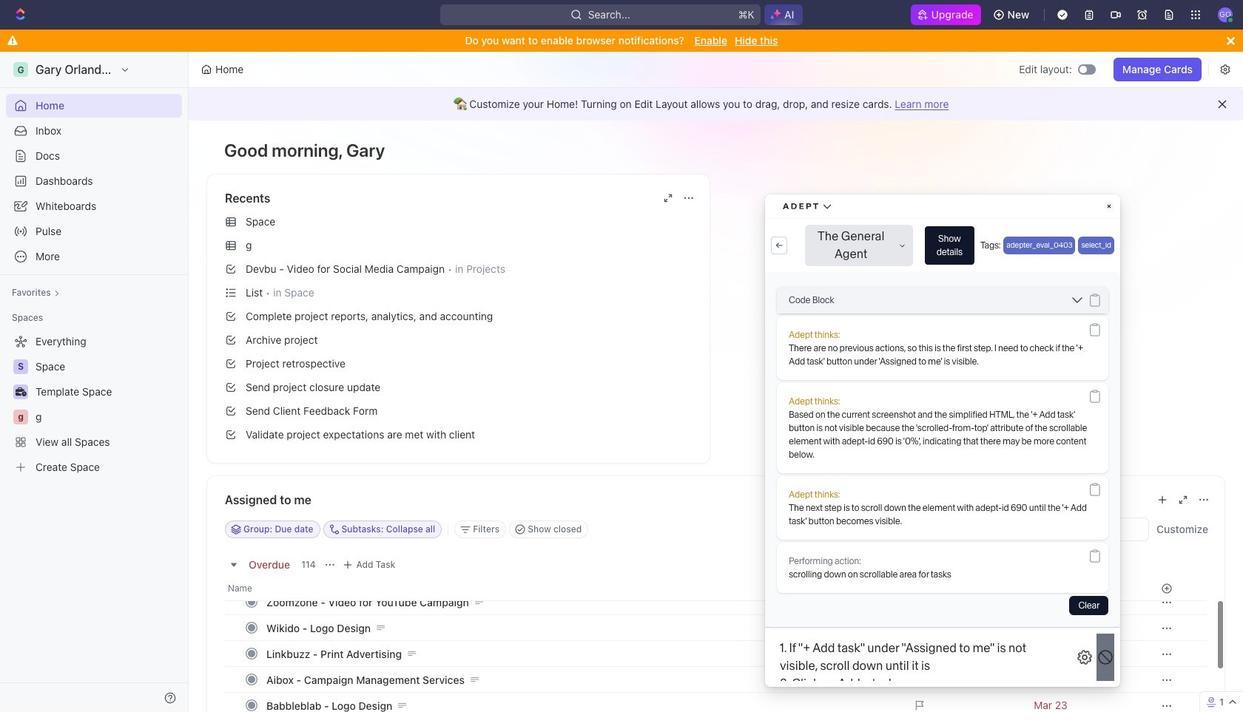 Task type: locate. For each thing, give the bounding box(es) containing it.
alert
[[189, 88, 1243, 121]]

tree inside "sidebar" navigation
[[6, 330, 182, 480]]

business time image
[[15, 388, 26, 397]]

tree
[[6, 330, 182, 480]]

space, , element
[[13, 360, 28, 375]]

gary orlando's workspace, , element
[[13, 62, 28, 77]]



Task type: describe. For each thing, give the bounding box(es) containing it.
Search tasks... text field
[[1001, 519, 1149, 541]]

sidebar navigation
[[0, 52, 192, 713]]

g, , element
[[13, 410, 28, 425]]



Task type: vqa. For each thing, say whether or not it's contained in the screenshot.
Search Tasks... text field
yes



